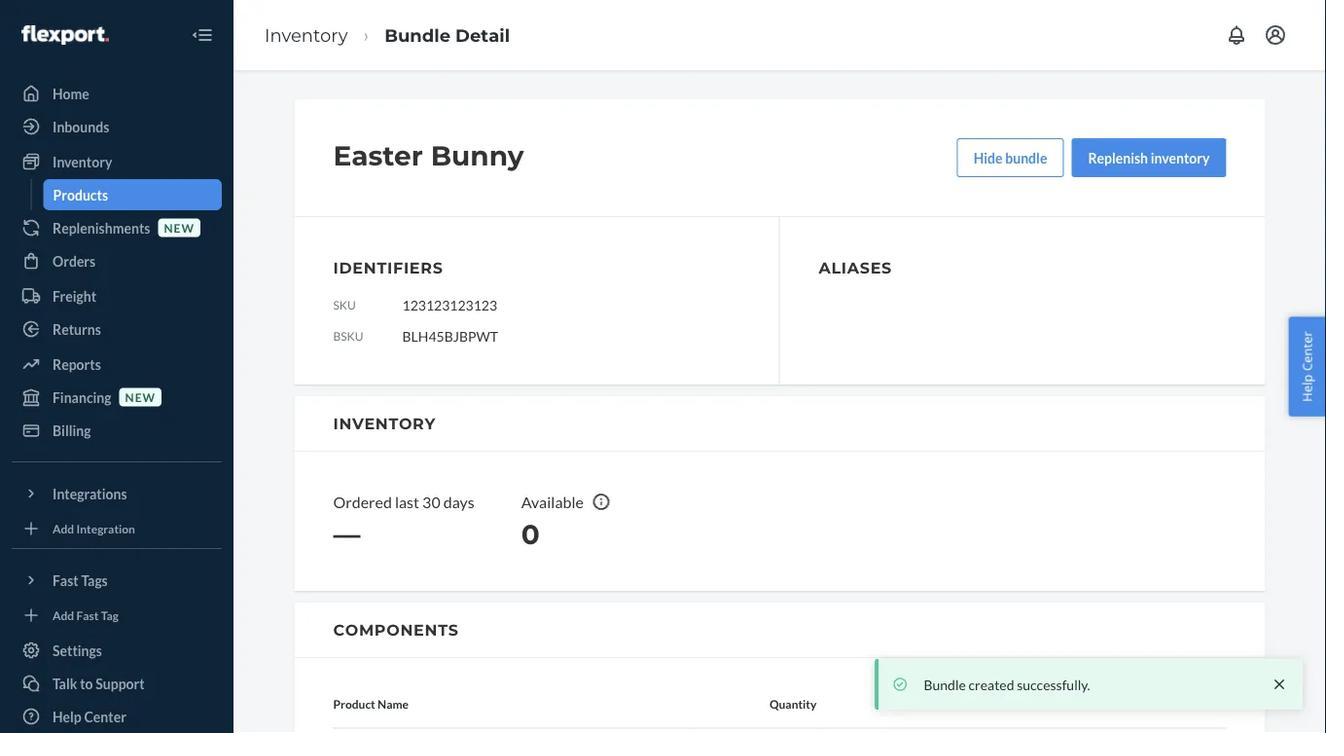 Task type: vqa. For each thing, say whether or not it's contained in the screenshot.
Freight
yes



Task type: describe. For each thing, give the bounding box(es) containing it.
freight
[[53, 288, 96, 304]]

integrations button
[[12, 478, 222, 509]]

blh45bjbpwt
[[403, 328, 499, 344]]

bundle for bundle detail
[[385, 24, 451, 46]]

returns
[[53, 321, 101, 337]]

billing link
[[12, 415, 222, 446]]

new for financing
[[125, 390, 156, 404]]

2 vertical spatial inventory
[[333, 414, 436, 433]]

fast tags
[[53, 572, 108, 589]]

replenish inventory
[[1089, 149, 1211, 166]]

1 vertical spatial inventory
[[53, 153, 112, 170]]

fee
[[1195, 697, 1212, 711]]

components element
[[294, 602, 1266, 733]]

ordered last 30 days —
[[333, 492, 475, 551]]

close navigation image
[[191, 23, 214, 47]]

orders link
[[12, 245, 222, 276]]

fulfillment
[[1136, 697, 1193, 711]]

reports link
[[12, 349, 222, 380]]

detail
[[456, 24, 510, 46]]

last
[[395, 492, 420, 511]]

replenishments
[[53, 220, 150, 236]]

inventory inside the breadcrumbs navigation
[[265, 24, 348, 46]]

inbound
[[908, 697, 951, 711]]

replenish
[[1089, 149, 1149, 166]]

close toast image
[[1270, 675, 1290, 694]]

inventory link inside the breadcrumbs navigation
[[265, 24, 348, 46]]

tags
[[81, 572, 108, 589]]

help inside button
[[1299, 374, 1317, 402]]

integration
[[76, 521, 135, 535]]

inventory
[[1151, 149, 1211, 166]]

1 vertical spatial inventory link
[[12, 146, 222, 177]]

available inside the inventory element
[[522, 492, 584, 511]]

1 vertical spatial fast
[[76, 608, 99, 622]]

home link
[[12, 78, 222, 109]]

successfully.
[[1018, 676, 1091, 693]]

returns link
[[12, 313, 222, 345]]

help center link
[[12, 701, 222, 732]]

identifiers element
[[333, 256, 740, 346]]

breadcrumbs navigation
[[249, 7, 526, 63]]

hide bundle
[[974, 149, 1048, 166]]

0
[[522, 518, 540, 551]]

open account menu image
[[1265, 23, 1288, 47]]

center inside button
[[1299, 331, 1317, 371]]

products link
[[43, 179, 222, 210]]

bsku
[[333, 329, 364, 343]]

tag
[[101, 608, 119, 622]]

products
[[53, 186, 108, 203]]

integrations
[[53, 485, 127, 502]]

bundle detail link
[[385, 24, 510, 46]]

easter
[[333, 139, 423, 172]]

talk to support button
[[12, 668, 222, 699]]

help center button
[[1289, 317, 1327, 417]]

bundle detail
[[385, 24, 510, 46]]

bundle for bundle created successfully.
[[924, 676, 967, 693]]

sku
[[333, 297, 356, 311]]

new for replenishments
[[164, 220, 195, 235]]

bundle created successfully.
[[924, 676, 1091, 693]]

add integration
[[53, 521, 135, 535]]

created
[[969, 676, 1015, 693]]



Task type: locate. For each thing, give the bounding box(es) containing it.
1 horizontal spatial help center
[[1299, 331, 1317, 402]]

1 horizontal spatial bundle
[[924, 676, 967, 693]]

inbounds
[[53, 118, 109, 135]]

available
[[522, 492, 584, 511], [1037, 697, 1085, 711]]

freight link
[[12, 280, 222, 312]]

1 vertical spatial bundle
[[924, 676, 967, 693]]

bundle
[[1006, 149, 1048, 166]]

1 vertical spatial center
[[84, 708, 126, 725]]

fast inside 'dropdown button'
[[53, 572, 79, 589]]

—
[[333, 518, 361, 551]]

inventory link
[[265, 24, 348, 46], [12, 146, 222, 177]]

ordered
[[333, 492, 392, 511]]

0 vertical spatial inventory
[[265, 24, 348, 46]]

hide
[[974, 149, 1003, 166]]

help
[[1299, 374, 1317, 402], [53, 708, 82, 725]]

0 horizontal spatial inventory link
[[12, 146, 222, 177]]

0 vertical spatial inventory link
[[265, 24, 348, 46]]

fulfillment fee
[[1136, 697, 1212, 711]]

fast
[[53, 572, 79, 589], [76, 608, 99, 622]]

replenish inventory button
[[1072, 138, 1227, 177]]

fast left tags
[[53, 572, 79, 589]]

help center
[[1299, 331, 1317, 402], [53, 708, 126, 725]]

talk to support
[[53, 675, 145, 692]]

talk
[[53, 675, 77, 692]]

open notifications image
[[1226, 23, 1249, 47]]

1 horizontal spatial inventory link
[[265, 24, 348, 46]]

components
[[333, 620, 459, 639]]

add fast tag link
[[12, 604, 222, 627]]

financing
[[53, 389, 112, 405]]

to
[[80, 675, 93, 692]]

1 horizontal spatial available
[[1037, 697, 1085, 711]]

0 vertical spatial help
[[1299, 374, 1317, 402]]

add left integration
[[53, 521, 74, 535]]

add
[[53, 521, 74, 535], [53, 608, 74, 622]]

settings link
[[12, 635, 222, 666]]

bundle up inbound
[[924, 676, 967, 693]]

available down successfully.
[[1037, 697, 1085, 711]]

inventory
[[265, 24, 348, 46], [53, 153, 112, 170], [333, 414, 436, 433]]

0 horizontal spatial center
[[84, 708, 126, 725]]

0 vertical spatial center
[[1299, 331, 1317, 371]]

identifiers
[[333, 258, 444, 277]]

home
[[53, 85, 89, 102]]

bundle inside the breadcrumbs navigation
[[385, 24, 451, 46]]

0 horizontal spatial new
[[125, 390, 156, 404]]

center
[[1299, 331, 1317, 371], [84, 708, 126, 725]]

available up the 0
[[522, 492, 584, 511]]

1 horizontal spatial new
[[164, 220, 195, 235]]

name
[[378, 697, 409, 711]]

inventory element
[[294, 396, 1266, 591]]

settings
[[53, 642, 102, 659]]

0 horizontal spatial bundle
[[385, 24, 451, 46]]

0 horizontal spatial help
[[53, 708, 82, 725]]

0 vertical spatial available
[[522, 492, 584, 511]]

orders
[[53, 253, 96, 269]]

123123123123
[[403, 296, 497, 313]]

0 vertical spatial add
[[53, 521, 74, 535]]

add for add integration
[[53, 521, 74, 535]]

add for add fast tag
[[53, 608, 74, 622]]

0 vertical spatial bundle
[[385, 24, 451, 46]]

days
[[444, 492, 475, 511]]

1 horizontal spatial help
[[1299, 374, 1317, 402]]

1 vertical spatial new
[[125, 390, 156, 404]]

add integration link
[[12, 517, 222, 540]]

fast tags button
[[12, 565, 222, 596]]

flexport logo image
[[21, 25, 109, 45]]

bunny
[[431, 139, 524, 172]]

30
[[423, 492, 441, 511]]

2 add from the top
[[53, 608, 74, 622]]

product
[[333, 697, 376, 711]]

1 horizontal spatial center
[[1299, 331, 1317, 371]]

1 vertical spatial help
[[53, 708, 82, 725]]

add up 'settings'
[[53, 608, 74, 622]]

add fast tag
[[53, 608, 119, 622]]

0 vertical spatial new
[[164, 220, 195, 235]]

inbounds link
[[12, 111, 222, 142]]

available inside components element
[[1037, 697, 1085, 711]]

product name
[[333, 697, 409, 711]]

bundle left detail
[[385, 24, 451, 46]]

0 vertical spatial fast
[[53, 572, 79, 589]]

hide bundle button
[[958, 138, 1064, 177]]

1 vertical spatial add
[[53, 608, 74, 622]]

help center inside button
[[1299, 331, 1317, 402]]

aliases
[[819, 258, 893, 277]]

new down products link
[[164, 220, 195, 235]]

0 vertical spatial help center
[[1299, 331, 1317, 402]]

1 add from the top
[[53, 521, 74, 535]]

support
[[96, 675, 145, 692]]

0 horizontal spatial help center
[[53, 708, 126, 725]]

easter bunny
[[333, 139, 524, 172]]

billing
[[53, 422, 91, 439]]

0 horizontal spatial available
[[522, 492, 584, 511]]

new
[[164, 220, 195, 235], [125, 390, 156, 404]]

1 vertical spatial help center
[[53, 708, 126, 725]]

quantity
[[770, 697, 817, 711]]

bundle
[[385, 24, 451, 46], [924, 676, 967, 693]]

1 vertical spatial available
[[1037, 697, 1085, 711]]

new down reports link
[[125, 390, 156, 404]]

reports
[[53, 356, 101, 372]]

fast left tag
[[76, 608, 99, 622]]



